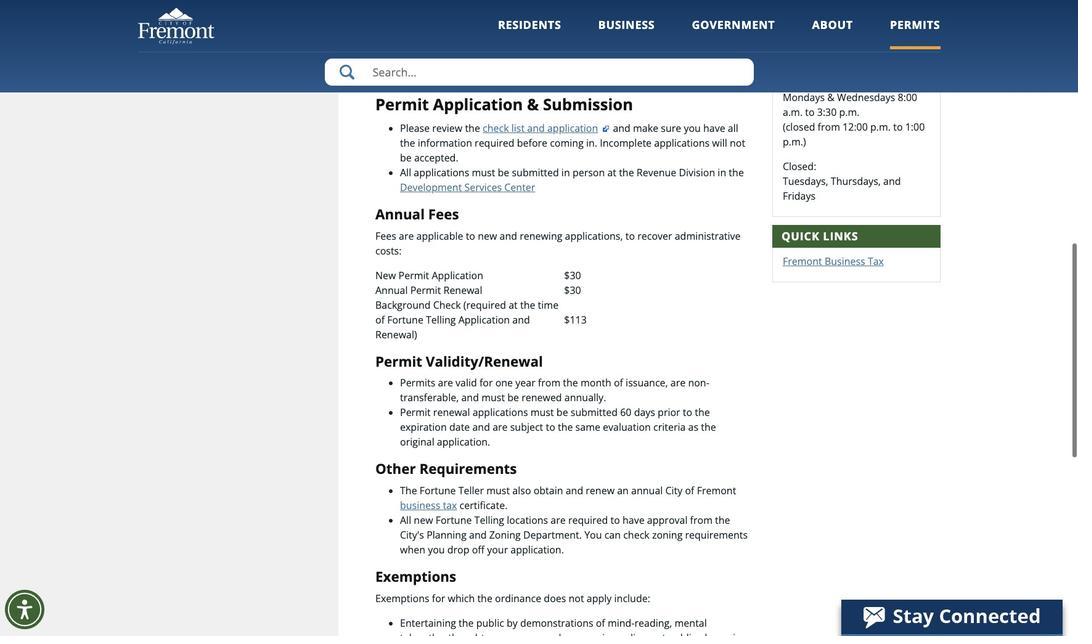 Task type: vqa. For each thing, say whether or not it's contained in the screenshot.
second Website from the right
no



Task type: describe. For each thing, give the bounding box(es) containing it.
0 vertical spatial application
[[433, 94, 523, 116]]

to right subject
[[546, 421, 556, 435]]

0 horizontal spatial p.m.
[[840, 105, 860, 119]]

2 horizontal spatial the
[[433, 40, 450, 53]]

fremont municipal code
[[532, 40, 644, 53]]

commit
[[674, 55, 708, 68]]

are inside the annual fees fees are applicable to new and renewing applications, to recover administrative costs:
[[399, 229, 414, 243]]

coming
[[550, 136, 584, 150]]

permit
[[466, 10, 496, 24]]

and up before at the top
[[528, 122, 545, 135]]

teller
[[459, 484, 484, 498]]

the up their
[[555, 10, 570, 24]]

of inside permit validity/renewal permits are valid for one year from the month of issuance, are non- transferable, and must be renewed annually. permit renewal applications must be submitted 60 days prior to the expiration date and are subject to the same evaluation criteria as the original application.
[[614, 377, 624, 390]]

department.
[[524, 529, 582, 542]]

the down residents
[[514, 40, 529, 53]]

issuance,
[[626, 377, 669, 390]]

obtain
[[534, 484, 564, 498]]

open:
[[783, 76, 811, 89]]

to down mondays
[[806, 105, 815, 119]]

0 horizontal spatial fees
[[376, 229, 397, 243]]

permit up expiration
[[400, 406, 431, 420]]

risk
[[573, 10, 589, 24]]

fremont inside other requirements the fortune teller must also obtain and renew an annual city of fremont business tax certificate. all new fortune telling locations are required to have approval from the city's planning and zoning department. you can check zoning requirements when you drop off your application.
[[697, 484, 737, 498]]

the left same
[[558, 421, 573, 435]]

provisions
[[452, 40, 500, 53]]

permit down the new permit application
[[411, 284, 441, 297]]

to up code in the top of the page
[[625, 25, 634, 38]]

hours
[[783, 51, 825, 70]]

all
[[728, 122, 739, 135]]

quick
[[782, 229, 820, 244]]

an inside other requirements the fortune teller must also obtain and renew an annual city of fremont business tax certificate. all new fortune telling locations are required to have approval from the city's planning and zoning department. you can check zoning requirements when you drop off your application.
[[618, 484, 629, 498]]

telepathy,
[[400, 631, 446, 637]]

the inside and make sure you have all the information required before coming in. incomplete applications will not be accepted.
[[400, 136, 415, 150]]

closed:
[[783, 160, 817, 173]]

and up off
[[469, 529, 487, 542]]

tellers
[[481, 25, 509, 38]]

apply
[[587, 592, 612, 606]]

required inside other requirements the fortune teller must also obtain and renew an annual city of fremont business tax certificate. all new fortune telling locations are required to have approval from the city's planning and zoning department. you can check zoning requirements when you drop off your application.
[[569, 514, 608, 527]]

difficult
[[465, 55, 500, 68]]

year
[[516, 377, 536, 390]]

application. for validity/renewal
[[437, 436, 491, 449]]

and right date
[[473, 421, 490, 435]]

1 horizontal spatial p.m.
[[871, 120, 891, 134]]

before
[[517, 136, 548, 150]]

criteria
[[654, 421, 686, 435]]

fraud inside require paperwork that makes it more difficult for an unscrupulous fortune-teller to commit fraud or larceny.
[[711, 55, 736, 68]]

3:30
[[818, 105, 837, 119]]

center
[[505, 181, 536, 194]]

business tax link
[[400, 499, 457, 513]]

same
[[576, 421, 601, 435]]

time
[[538, 298, 559, 312]]

to left 1:00
[[894, 120, 903, 134]]

fortune- inside require paperwork that makes it more difficult for an unscrupulous fortune-teller to commit fraud or larceny.
[[598, 55, 635, 68]]

for inside require paperwork that makes it more difficult for an unscrupulous fortune-teller to commit fraud or larceny.
[[502, 55, 516, 68]]

services
[[585, 25, 622, 38]]

new inside the annual fees fees are applicable to new and renewing applications, to recover administrative costs:
[[478, 229, 497, 243]]

0 vertical spatial clients
[[699, 10, 729, 24]]

to inside require paperwork that makes it more difficult for an unscrupulous fortune-teller to commit fraud or larceny.
[[661, 55, 671, 68]]

have inside and make sure you have all the information required before coming in. incomplete applications will not be accepted.
[[704, 122, 726, 135]]

the down the incomplete on the right top of page
[[619, 166, 635, 180]]

the inside background check (required at the time of fortune telling application and renewal) $113
[[521, 298, 536, 312]]

review
[[433, 122, 463, 135]]

to right tellers
[[512, 25, 521, 38]]

ordinance
[[495, 592, 542, 606]]

the inside exemptions exemptions for which the ordinance does not apply include:
[[478, 592, 493, 606]]

$113
[[565, 313, 587, 327]]

be down one
[[508, 391, 519, 405]]

city's
[[400, 529, 424, 542]]

requirements
[[686, 529, 748, 542]]

of inside entertaining the public by demonstrations of mind-reading, mental telepathy, thought conveyance, or horoscopic readings; at public places; i
[[596, 617, 606, 630]]

be inside and make sure you have all the information required before coming in. incomplete applications will not be accepted.
[[400, 151, 412, 165]]

you
[[585, 529, 602, 542]]

and down valid
[[462, 391, 479, 405]]

annual for permit
[[376, 284, 408, 297]]

renewal)
[[376, 328, 417, 342]]

please review the check list and application
[[400, 122, 599, 135]]

renewal
[[444, 284, 483, 297]]

fremont for fremont municipal code
[[532, 40, 571, 53]]

permit down renewal)
[[376, 352, 423, 371]]

check inside other requirements the fortune teller must also obtain and renew an annual city of fremont business tax certificate. all new fortune telling locations are required to have approval from the city's planning and zoning department. you can check zoning requirements when you drop off your application.
[[624, 529, 650, 542]]

applications inside permit validity/renewal permits are valid for one year from the month of issuance, are non- transferable, and must be renewed annually. permit renewal applications must be submitted 60 days prior to the expiration date and are subject to the same evaluation criteria as the original application.
[[473, 406, 528, 420]]

of inside background check (required at the time of fortune telling application and renewal) $113
[[376, 313, 385, 327]]

subject
[[511, 421, 544, 435]]

permit up please
[[376, 94, 429, 116]]

transferable,
[[400, 391, 459, 405]]

make
[[634, 122, 659, 135]]

the right as at the bottom of the page
[[702, 421, 717, 435]]

to inside other requirements the fortune teller must also obtain and renew an annual city of fremont business tax certificate. all new fortune telling locations are required to have approval from the city's planning and zoning department. you can check zoning requirements when you drop off your application.
[[611, 514, 621, 527]]

business
[[400, 499, 441, 513]]

please
[[400, 122, 430, 135]]

application inside background check (required at the time of fortune telling application and renewal) $113
[[459, 313, 510, 327]]

division
[[679, 166, 716, 180]]

all inside all applications must be submitted in person at the revenue division in the development services center
[[400, 166, 412, 180]]

provide
[[524, 25, 559, 38]]

for inside permit validity/renewal permits are valid for one year from the month of issuance, are non- transferable, and must be renewed annually. permit renewal applications must be submitted 60 days prior to the expiration date and are subject to the same evaluation criteria as the original application.
[[480, 377, 493, 390]]

days
[[635, 406, 656, 420]]

renew
[[586, 484, 615, 498]]

stay connected image
[[842, 600, 1062, 635]]

annual permit renewal
[[376, 284, 483, 297]]

1 vertical spatial application
[[432, 269, 484, 282]]

or inside entertaining the public by demonstrations of mind-reading, mental telepathy, thought conveyance, or horoscopic readings; at public places; i
[[547, 631, 557, 637]]

the purpose of the permit is to reduce the risk of fraud and larceny to clients while allowing fortune-tellers to provide their services to clients with only minimal restrictions. the provisions of the
[[376, 10, 750, 53]]

fremont municipal code link
[[532, 40, 657, 53]]

validity/renewal
[[426, 352, 543, 371]]

permit up annual permit renewal
[[399, 269, 430, 282]]

valid
[[456, 377, 477, 390]]

with
[[669, 25, 688, 38]]

1 vertical spatial clients
[[637, 25, 666, 38]]

month
[[581, 377, 612, 390]]

entertaining the public by demonstrations of mind-reading, mental telepathy, thought conveyance, or horoscopic readings; at public places; i
[[400, 617, 750, 637]]

quick links
[[782, 229, 859, 244]]

fremont business tax link
[[783, 255, 885, 269]]

planning
[[427, 529, 467, 542]]

0 horizontal spatial public
[[477, 617, 505, 630]]

fortune inside background check (required at the time of fortune telling application and renewal) $113
[[388, 313, 424, 327]]

while
[[376, 25, 400, 38]]

hours open: mondays & wednesdays 8:00 a.m. to 3:30 p.m. (closed from 12:00 p.m. to 1:00 p.m.)
[[783, 51, 926, 149]]

all inside other requirements the fortune teller must also obtain and renew an annual city of fremont business tax certificate. all new fortune telling locations are required to have approval from the city's planning and zoning department. you can check zoning requirements when you drop off your application.
[[400, 514, 412, 527]]

the inside entertaining the public by demonstrations of mind-reading, mental telepathy, thought conveyance, or horoscopic readings; at public places; i
[[459, 617, 474, 630]]

be down the renewed
[[557, 406, 569, 420]]

as
[[689, 421, 699, 435]]

0 vertical spatial business
[[599, 17, 655, 32]]

liberty
[[827, 15, 858, 28]]

development services center link
[[400, 181, 536, 194]]

one
[[496, 377, 513, 390]]

makes
[[397, 55, 427, 68]]

not inside exemptions exemptions for which the ordinance does not apply include:
[[569, 592, 585, 606]]

the inside other requirements the fortune teller must also obtain and renew an annual city of fremont business tax certificate. all new fortune telling locations are required to have approval from the city's planning and zoning department. you can check zoning requirements when you drop off your application.
[[400, 484, 417, 498]]

annual for fees
[[376, 205, 425, 224]]

fraud inside the purpose of the permit is to reduce the risk of fraud and larceny to clients while allowing fortune-tellers to provide their services to clients with only minimal restrictions. the provisions of the
[[604, 10, 629, 24]]

are left valid
[[438, 377, 453, 390]]

p.m.)
[[783, 135, 807, 149]]

1 horizontal spatial fees
[[429, 205, 459, 224]]

all applications must be submitted in person at the revenue division in the development services center
[[400, 166, 744, 194]]

it
[[429, 55, 435, 68]]

zoning
[[653, 529, 683, 542]]

the inside other requirements the fortune teller must also obtain and renew an annual city of fremont business tax certificate. all new fortune telling locations are required to have approval from the city's planning and zoning department. you can check zoning requirements when you drop off your application.
[[716, 514, 731, 527]]

94537
[[843, 30, 871, 43]]

fremont,
[[783, 30, 825, 43]]

closed: tuesdays, thursdays, and fridays
[[783, 160, 902, 203]]

also
[[513, 484, 531, 498]]

the left permit
[[448, 10, 463, 24]]

thursdays,
[[831, 174, 881, 188]]

you inside and make sure you have all the information required before coming in. incomplete applications will not be accepted.
[[684, 122, 701, 135]]

from inside permit validity/renewal permits are valid for one year from the month of issuance, are non- transferable, and must be renewed annually. permit renewal applications must be submitted 60 days prior to the expiration date and are subject to the same evaluation criteria as the original application.
[[538, 377, 561, 390]]

applicable
[[417, 229, 464, 243]]

to left recover
[[626, 229, 635, 243]]

1 vertical spatial fortune
[[420, 484, 456, 498]]

larceny.
[[376, 69, 412, 83]]

and inside and make sure you have all the information required before coming in. incomplete applications will not be accepted.
[[613, 122, 631, 135]]

at inside entertaining the public by demonstrations of mind-reading, mental telepathy, thought conveyance, or horoscopic readings; at public places; i
[[657, 631, 666, 637]]

fremont business tax
[[783, 255, 885, 269]]

other requirements the fortune teller must also obtain and renew an annual city of fremont business tax certificate. all new fortune telling locations are required to have approval from the city's planning and zoning department. you can check zoning requirements when you drop off your application.
[[376, 460, 748, 557]]

must inside other requirements the fortune teller must also obtain and renew an annual city of fremont business tax certificate. all new fortune telling locations are required to have approval from the city's planning and zoning department. you can check zoning requirements when you drop off your application.
[[487, 484, 510, 498]]

entertaining
[[400, 617, 456, 630]]

zoning
[[490, 529, 521, 542]]

off
[[472, 543, 485, 557]]

the up annually.
[[563, 377, 579, 390]]



Task type: locate. For each thing, give the bounding box(es) containing it.
or down paperwork
[[739, 55, 748, 68]]

telling inside background check (required at the time of fortune telling application and renewal) $113
[[426, 313, 456, 327]]

1 horizontal spatial not
[[730, 136, 746, 150]]

2 exemptions from the top
[[376, 592, 430, 606]]

submitted inside permit validity/renewal permits are valid for one year from the month of issuance, are non- transferable, and must be renewed annually. permit renewal applications must be submitted 60 days prior to the expiration date and are subject to the same evaluation criteria as the original application.
[[571, 406, 618, 420]]

have down annual
[[623, 514, 645, 527]]

at left 'time'
[[509, 298, 518, 312]]

to right is
[[509, 10, 518, 24]]

the right division
[[729, 166, 744, 180]]

0 vertical spatial new
[[478, 229, 497, 243]]

12:00
[[843, 120, 869, 134]]

readings;
[[612, 631, 655, 637]]

1 vertical spatial p.m.
[[871, 120, 891, 134]]

fremont down provide
[[532, 40, 571, 53]]

fortune up business tax link
[[420, 484, 456, 498]]

the up it
[[433, 40, 450, 53]]

39550 liberty street fremont, ca 94537
[[783, 15, 888, 43]]

2 vertical spatial from
[[691, 514, 713, 527]]

the
[[376, 10, 393, 24], [433, 40, 450, 53], [400, 484, 417, 498]]

must inside all applications must be submitted in person at the revenue division in the development services center
[[472, 166, 496, 180]]

from inside other requirements the fortune teller must also obtain and renew an annual city of fremont business tax certificate. all new fortune telling locations are required to have approval from the city's planning and zoning department. you can check zoning requirements when you drop off your application.
[[691, 514, 713, 527]]

1 horizontal spatial an
[[618, 484, 629, 498]]

to right applicable at the top of the page
[[466, 229, 476, 243]]

conveyance,
[[488, 631, 544, 637]]

0 horizontal spatial permits
[[400, 377, 436, 390]]

all
[[400, 166, 412, 180], [400, 514, 412, 527]]

fees up costs:
[[376, 229, 397, 243]]

of right city
[[686, 484, 695, 498]]

0 vertical spatial p.m.
[[840, 105, 860, 119]]

2 horizontal spatial fremont
[[783, 255, 823, 269]]

0 horizontal spatial the
[[376, 10, 393, 24]]

0 vertical spatial at
[[608, 166, 617, 180]]

have
[[704, 122, 726, 135], [623, 514, 645, 527]]

from up requirements on the bottom of page
[[691, 514, 713, 527]]

not inside and make sure you have all the information required before coming in. incomplete applications will not be accepted.
[[730, 136, 746, 150]]

for left one
[[480, 377, 493, 390]]

1 vertical spatial submitted
[[571, 406, 618, 420]]

are inside other requirements the fortune teller must also obtain and renew an annual city of fremont business tax certificate. all new fortune telling locations are required to have approval from the city's planning and zoning department. you can check zoning requirements when you drop off your application.
[[551, 514, 566, 527]]

fortune- inside the purpose of the permit is to reduce the risk of fraud and larceny to clients while allowing fortune-tellers to provide their services to clients with only minimal restrictions. the provisions of the
[[443, 25, 481, 38]]

permits up the transferable,
[[400, 377, 436, 390]]

1 vertical spatial have
[[623, 514, 645, 527]]

2 horizontal spatial applications
[[655, 136, 710, 150]]

all up city's
[[400, 514, 412, 527]]

1 vertical spatial at
[[509, 298, 518, 312]]

to up as at the bottom of the page
[[683, 406, 693, 420]]

0 horizontal spatial telling
[[426, 313, 456, 327]]

an inside require paperwork that makes it more difficult for an unscrupulous fortune-teller to commit fraud or larceny.
[[518, 55, 530, 68]]

1 horizontal spatial applications
[[473, 406, 528, 420]]

0 horizontal spatial &
[[527, 94, 539, 116]]

requirements
[[420, 460, 517, 479]]

and left 'larceny'
[[631, 10, 649, 24]]

submission
[[543, 94, 634, 116]]

clients down 'larceny'
[[637, 25, 666, 38]]

require
[[659, 40, 693, 53]]

1 horizontal spatial submitted
[[571, 406, 618, 420]]

0 horizontal spatial at
[[509, 298, 518, 312]]

application.
[[437, 436, 491, 449], [511, 543, 564, 557]]

0 horizontal spatial you
[[428, 543, 445, 557]]

are up costs:
[[399, 229, 414, 243]]

thought
[[449, 631, 485, 637]]

application down "check (required"
[[459, 313, 510, 327]]

fraud down paperwork
[[711, 55, 736, 68]]

Search text field
[[325, 59, 754, 86]]

fortune-
[[443, 25, 481, 38], [598, 55, 635, 68]]

permits
[[891, 17, 941, 32], [400, 377, 436, 390]]

0 horizontal spatial have
[[623, 514, 645, 527]]

your
[[487, 543, 508, 557]]

1 horizontal spatial fremont
[[697, 484, 737, 498]]

2 annual from the top
[[376, 284, 408, 297]]

include:
[[615, 592, 651, 606]]

telling inside other requirements the fortune teller must also obtain and renew an annual city of fremont business tax certificate. all new fortune telling locations are required to have approval from the city's planning and zoning department. you can check zoning requirements when you drop off your application.
[[475, 514, 505, 527]]

new right applicable at the top of the page
[[478, 229, 497, 243]]

application
[[433, 94, 523, 116], [432, 269, 484, 282], [459, 313, 510, 327]]

1 vertical spatial applications
[[414, 166, 470, 180]]

be inside all applications must be submitted in person at the revenue division in the development services center
[[498, 166, 510, 180]]

all up development
[[400, 166, 412, 180]]

check (required
[[433, 298, 506, 312]]

from down 3:30
[[818, 120, 841, 134]]

clients up only
[[699, 10, 729, 24]]

1 $30 from the top
[[565, 269, 582, 282]]

and left renew
[[566, 484, 584, 498]]

fraud
[[604, 10, 629, 24], [711, 55, 736, 68]]

2 horizontal spatial from
[[818, 120, 841, 134]]

at inside all applications must be submitted in person at the revenue division in the development services center
[[608, 166, 617, 180]]

0 vertical spatial have
[[704, 122, 726, 135]]

submitted up "center"
[[512, 166, 559, 180]]

fortune- up the provisions
[[443, 25, 481, 38]]

2 vertical spatial application
[[459, 313, 510, 327]]

and left $113
[[513, 313, 530, 327]]

0 horizontal spatial applications
[[414, 166, 470, 180]]

renewed
[[522, 391, 562, 405]]

2 vertical spatial for
[[432, 592, 446, 606]]

0 vertical spatial $30
[[565, 269, 582, 282]]

0 vertical spatial check
[[483, 122, 509, 135]]

the left 'time'
[[521, 298, 536, 312]]

mental
[[675, 617, 707, 630]]

0 vertical spatial from
[[818, 120, 841, 134]]

1 vertical spatial exemptions
[[376, 592, 430, 606]]

application. inside other requirements the fortune teller must also obtain and renew an annual city of fremont business tax certificate. all new fortune telling locations are required to have approval from the city's planning and zoning department. you can check zoning requirements when you drop off your application.
[[511, 543, 564, 557]]

2 in from the left
[[718, 166, 727, 180]]

permit validity/renewal permits are valid for one year from the month of issuance, are non- transferable, and must be renewed annually. permit renewal applications must be submitted 60 days prior to the expiration date and are subject to the same evaluation criteria as the original application.
[[376, 352, 717, 449]]

telling down certificate.
[[475, 514, 505, 527]]

be
[[400, 151, 412, 165], [498, 166, 510, 180], [508, 391, 519, 405], [557, 406, 569, 420]]

minimal
[[713, 25, 750, 38]]

submitted up same
[[571, 406, 618, 420]]

must up certificate.
[[487, 484, 510, 498]]

1 horizontal spatial required
[[569, 514, 608, 527]]

permits inside permit validity/renewal permits are valid for one year from the month of issuance, are non- transferable, and must be renewed annually. permit renewal applications must be submitted 60 days prior to the expiration date and are subject to the same evaluation criteria as the original application.
[[400, 377, 436, 390]]

applications inside all applications must be submitted in person at the revenue division in the development services center
[[414, 166, 470, 180]]

0 vertical spatial for
[[502, 55, 516, 68]]

not
[[730, 136, 746, 150], [569, 592, 585, 606]]

0 vertical spatial fraud
[[604, 10, 629, 24]]

demonstrations
[[521, 617, 594, 630]]

0 vertical spatial fortune
[[388, 313, 424, 327]]

1 in from the left
[[562, 166, 570, 180]]

2 vertical spatial fortune
[[436, 514, 472, 527]]

permit
[[376, 94, 429, 116], [399, 269, 430, 282], [411, 284, 441, 297], [376, 352, 423, 371], [400, 406, 431, 420]]

annual down new
[[376, 284, 408, 297]]

and right thursdays,
[[884, 174, 902, 188]]

you right sure
[[684, 122, 701, 135]]

0 horizontal spatial required
[[475, 136, 515, 150]]

0 vertical spatial fees
[[429, 205, 459, 224]]

0 vertical spatial permits
[[891, 17, 941, 32]]

fremont for fremont business tax
[[783, 255, 823, 269]]

of inside other requirements the fortune teller must also obtain and renew an annual city of fremont business tax certificate. all new fortune telling locations are required to have approval from the city's planning and zoning department. you can check zoning requirements when you drop off your application.
[[686, 484, 695, 498]]

the right which
[[478, 592, 493, 606]]

2 horizontal spatial at
[[657, 631, 666, 637]]

are left non-
[[671, 377, 686, 390]]

fortune
[[388, 313, 424, 327], [420, 484, 456, 498], [436, 514, 472, 527]]

list
[[512, 122, 525, 135]]

& inside hours open: mondays & wednesdays 8:00 a.m. to 3:30 p.m. (closed from 12:00 p.m. to 1:00 p.m.)
[[828, 91, 835, 104]]

exemptions exemptions for which the ordinance does not apply include:
[[376, 568, 651, 606]]

must
[[472, 166, 496, 180], [482, 391, 505, 405], [531, 406, 554, 420], [487, 484, 510, 498]]

application. down department. at the bottom of the page
[[511, 543, 564, 557]]

for left which
[[432, 592, 446, 606]]

of up allowing
[[436, 10, 445, 24]]

required inside and make sure you have all the information required before coming in. incomplete applications will not be accepted.
[[475, 136, 515, 150]]

larceny
[[651, 10, 685, 24]]

1 vertical spatial $30
[[565, 284, 582, 297]]

annual fees fees are applicable to new and renewing applications, to recover administrative costs:
[[376, 205, 741, 258]]

submitted inside all applications must be submitted in person at the revenue division in the development services center
[[512, 166, 559, 180]]

reduce
[[521, 10, 553, 24]]

an right renew
[[618, 484, 629, 498]]

0 horizontal spatial application.
[[437, 436, 491, 449]]

0 horizontal spatial fremont
[[532, 40, 571, 53]]

fortune- down code in the top of the page
[[598, 55, 635, 68]]

1 horizontal spatial have
[[704, 122, 726, 135]]

1 vertical spatial application.
[[511, 543, 564, 557]]

1 vertical spatial fraud
[[711, 55, 736, 68]]

$30 for renewal
[[565, 284, 582, 297]]

&
[[828, 91, 835, 104], [527, 94, 539, 116]]

applications
[[655, 136, 710, 150], [414, 166, 470, 180], [473, 406, 528, 420]]

check list and application link
[[483, 122, 611, 135]]

of up horoscopic
[[596, 617, 606, 630]]

application. inside permit validity/renewal permits are valid for one year from the month of issuance, are non- transferable, and must be renewed annually. permit renewal applications must be submitted 60 days prior to the expiration date and are subject to the same evaluation criteria as the original application.
[[437, 436, 491, 449]]

1 vertical spatial not
[[569, 592, 585, 606]]

for inside exemptions exemptions for which the ordinance does not apply include:
[[432, 592, 446, 606]]

public left by at bottom
[[477, 617, 505, 630]]

1 annual from the top
[[376, 205, 425, 224]]

from inside hours open: mondays & wednesdays 8:00 a.m. to 3:30 p.m. (closed from 12:00 p.m. to 1:00 p.m.)
[[818, 120, 841, 134]]

1 horizontal spatial permits
[[891, 17, 941, 32]]

1 vertical spatial or
[[547, 631, 557, 637]]

new down business
[[414, 514, 433, 527]]

teller
[[635, 55, 659, 68]]

you down the planning
[[428, 543, 445, 557]]

check right can
[[624, 529, 650, 542]]

public down mental
[[669, 631, 697, 637]]

of right month
[[614, 377, 624, 390]]

unscrupulous
[[532, 55, 595, 68]]

required up you
[[569, 514, 608, 527]]

1 horizontal spatial fraud
[[711, 55, 736, 68]]

applications,
[[565, 229, 623, 243]]

0 horizontal spatial in
[[562, 166, 570, 180]]

required down 'please review the check list and application'
[[475, 136, 515, 150]]

0 vertical spatial all
[[400, 166, 412, 180]]

does
[[544, 592, 567, 606]]

is
[[499, 10, 506, 24]]

applications inside and make sure you have all the information required before coming in. incomplete applications will not be accepted.
[[655, 136, 710, 150]]

have inside other requirements the fortune teller must also obtain and renew an annual city of fremont business tax certificate. all new fortune telling locations are required to have approval from the city's planning and zoning department. you can check zoning requirements when you drop off your application.
[[623, 514, 645, 527]]

1 vertical spatial the
[[433, 40, 450, 53]]

1 vertical spatial public
[[669, 631, 697, 637]]

0 horizontal spatial or
[[547, 631, 557, 637]]

permits link
[[891, 17, 941, 49]]

new permit application
[[376, 269, 484, 282]]

new inside other requirements the fortune teller must also obtain and renew an annual city of fremont business tax certificate. all new fortune telling locations are required to have approval from the city's planning and zoning department. you can check zoning requirements when you drop off your application.
[[414, 514, 433, 527]]

1 horizontal spatial for
[[480, 377, 493, 390]]

0 vertical spatial an
[[518, 55, 530, 68]]

2 vertical spatial the
[[400, 484, 417, 498]]

expiration
[[400, 421, 447, 435]]

annual
[[632, 484, 663, 498]]

1 exemptions from the top
[[376, 568, 457, 587]]

reading,
[[635, 617, 673, 630]]

p.m. right "12:00"
[[871, 120, 891, 134]]

1 vertical spatial required
[[569, 514, 608, 527]]

annual inside the annual fees fees are applicable to new and renewing applications, to recover administrative costs:
[[376, 205, 425, 224]]

1 vertical spatial fremont
[[783, 255, 823, 269]]

and inside the annual fees fees are applicable to new and renewing applications, to recover administrative costs:
[[500, 229, 518, 243]]

0 horizontal spatial submitted
[[512, 166, 559, 180]]

1 horizontal spatial &
[[828, 91, 835, 104]]

the right review
[[465, 122, 480, 135]]

must down one
[[482, 391, 505, 405]]

of right risk
[[592, 10, 601, 24]]

the up thought
[[459, 617, 474, 630]]

0 vertical spatial fortune-
[[443, 25, 481, 38]]

0 horizontal spatial an
[[518, 55, 530, 68]]

2 horizontal spatial for
[[502, 55, 516, 68]]

from
[[818, 120, 841, 134], [538, 377, 561, 390], [691, 514, 713, 527]]

at inside background check (required at the time of fortune telling application and renewal) $113
[[509, 298, 518, 312]]

at
[[608, 166, 617, 180], [509, 298, 518, 312], [657, 631, 666, 637]]

exemptions down the when
[[376, 568, 457, 587]]

and inside closed: tuesdays, thursdays, and fridays
[[884, 174, 902, 188]]

approval
[[648, 514, 688, 527]]

application. for requirements
[[511, 543, 564, 557]]

background check (required at the time of fortune telling application and renewal) $113
[[376, 298, 587, 342]]

1 horizontal spatial public
[[669, 631, 697, 637]]

1 horizontal spatial from
[[691, 514, 713, 527]]

certificate.
[[460, 499, 508, 513]]

fremont down quick
[[783, 255, 823, 269]]

0 vertical spatial the
[[376, 10, 393, 24]]

2 all from the top
[[400, 514, 412, 527]]

1 vertical spatial telling
[[475, 514, 505, 527]]

$30 for application
[[565, 269, 582, 282]]

application up renewal
[[432, 269, 484, 282]]

1 horizontal spatial at
[[608, 166, 617, 180]]

1 vertical spatial fortune-
[[598, 55, 635, 68]]

government link
[[692, 17, 776, 49]]

residents link
[[498, 17, 562, 49]]

business
[[599, 17, 655, 32], [825, 255, 866, 269]]

0 vertical spatial annual
[[376, 205, 425, 224]]

2 vertical spatial applications
[[473, 406, 528, 420]]

must down the renewed
[[531, 406, 554, 420]]

the up business
[[400, 484, 417, 498]]

incomplete
[[600, 136, 652, 150]]

more
[[438, 55, 463, 68]]

of up renewal)
[[376, 313, 385, 327]]

1 horizontal spatial business
[[825, 255, 866, 269]]

application. down date
[[437, 436, 491, 449]]

about
[[813, 17, 854, 32]]

the down please
[[400, 136, 415, 150]]

the
[[448, 10, 463, 24], [555, 10, 570, 24], [514, 40, 529, 53], [465, 122, 480, 135], [400, 136, 415, 150], [619, 166, 635, 180], [729, 166, 744, 180], [521, 298, 536, 312], [563, 377, 579, 390], [695, 406, 711, 420], [558, 421, 573, 435], [702, 421, 717, 435], [716, 514, 731, 527], [478, 592, 493, 606], [459, 617, 474, 630]]

0 horizontal spatial business
[[599, 17, 655, 32]]

1 horizontal spatial or
[[739, 55, 748, 68]]

telling down annual permit renewal
[[426, 313, 456, 327]]

and up the incomplete on the right top of page
[[613, 122, 631, 135]]

by
[[507, 617, 518, 630]]

1 vertical spatial permits
[[400, 377, 436, 390]]

0 horizontal spatial fraud
[[604, 10, 629, 24]]

0 horizontal spatial fortune-
[[443, 25, 481, 38]]

to up can
[[611, 514, 621, 527]]

2 vertical spatial at
[[657, 631, 666, 637]]

0 horizontal spatial check
[[483, 122, 509, 135]]

business up code in the top of the page
[[599, 17, 655, 32]]

locations
[[507, 514, 549, 527]]

drop
[[448, 543, 470, 557]]

must up services at the left top
[[472, 166, 496, 180]]

2 $30 from the top
[[565, 284, 582, 297]]

information
[[418, 136, 472, 150]]

prior
[[658, 406, 681, 420]]

0 horizontal spatial not
[[569, 592, 585, 606]]

1 horizontal spatial fortune-
[[598, 55, 635, 68]]

in
[[562, 166, 570, 180], [718, 166, 727, 180]]

check left list
[[483, 122, 509, 135]]

exemptions up entertaining
[[376, 592, 430, 606]]

the up as at the bottom of the page
[[695, 406, 711, 420]]

1 horizontal spatial check
[[624, 529, 650, 542]]

39550
[[796, 15, 824, 28]]

at down reading,
[[657, 631, 666, 637]]

1 vertical spatial you
[[428, 543, 445, 557]]

or
[[739, 55, 748, 68], [547, 631, 557, 637]]

1 vertical spatial fees
[[376, 229, 397, 243]]

be up "center"
[[498, 166, 510, 180]]

p.m. up "12:00"
[[840, 105, 860, 119]]

are up department. at the bottom of the page
[[551, 514, 566, 527]]

tax
[[869, 255, 885, 269]]

are left subject
[[493, 421, 508, 435]]

0 vertical spatial public
[[477, 617, 505, 630]]

1 all from the top
[[400, 166, 412, 180]]

1 vertical spatial business
[[825, 255, 866, 269]]

1 horizontal spatial application.
[[511, 543, 564, 557]]

application up 'please review the check list and application'
[[433, 94, 523, 116]]

0 vertical spatial telling
[[426, 313, 456, 327]]

(closed
[[783, 120, 816, 134]]

1 vertical spatial all
[[400, 514, 412, 527]]

fees up applicable at the top of the page
[[429, 205, 459, 224]]

60
[[621, 406, 632, 420]]

renewal
[[434, 406, 470, 420]]

not right does
[[569, 592, 585, 606]]

to
[[509, 10, 518, 24], [687, 10, 697, 24], [512, 25, 521, 38], [625, 25, 634, 38], [661, 55, 671, 68], [806, 105, 815, 119], [894, 120, 903, 134], [466, 229, 476, 243], [626, 229, 635, 243], [683, 406, 693, 420], [546, 421, 556, 435], [611, 514, 621, 527]]

0 vertical spatial applications
[[655, 136, 710, 150]]

of down tellers
[[502, 40, 511, 53]]

for right difficult
[[502, 55, 516, 68]]

their
[[561, 25, 583, 38]]

be left accepted.
[[400, 151, 412, 165]]

fremont
[[532, 40, 571, 53], [783, 255, 823, 269], [697, 484, 737, 498]]

you inside other requirements the fortune teller must also obtain and renew an annual city of fremont business tax certificate. all new fortune telling locations are required to have approval from the city's planning and zoning department. you can check zoning requirements when you drop off your application.
[[428, 543, 445, 557]]

have up will
[[704, 122, 726, 135]]

accepted.
[[414, 151, 459, 165]]

& up 3:30
[[828, 91, 835, 104]]

or inside require paperwork that makes it more difficult for an unscrupulous fortune-teller to commit fraud or larceny.
[[739, 55, 748, 68]]

and inside the purpose of the permit is to reduce the risk of fraud and larceny to clients while allowing fortune-tellers to provide their services to clients with only minimal restrictions. the provisions of the
[[631, 10, 649, 24]]

wednesdays
[[838, 91, 896, 104]]

0 horizontal spatial new
[[414, 514, 433, 527]]

to up only
[[687, 10, 697, 24]]

and inside background check (required at the time of fortune telling application and renewal) $113
[[513, 313, 530, 327]]



